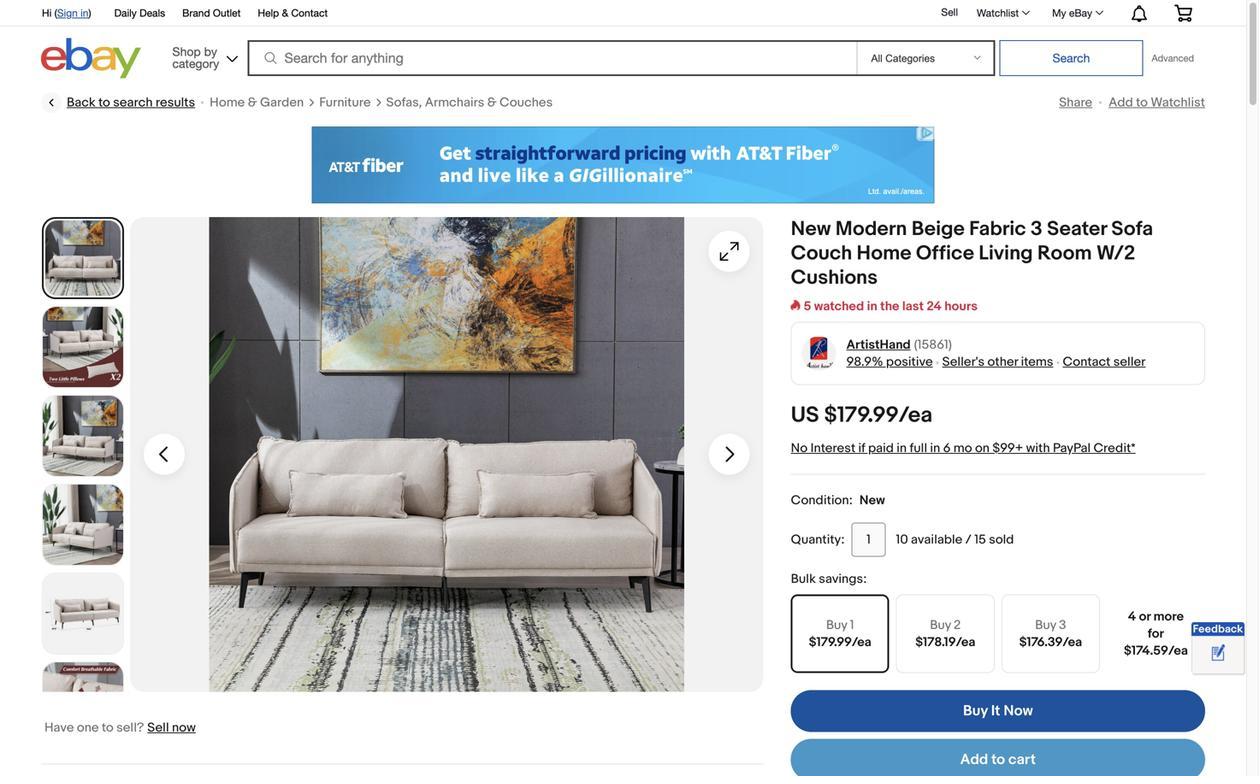 Task type: vqa. For each thing, say whether or not it's contained in the screenshot.
positive
yes



Task type: locate. For each thing, give the bounding box(es) containing it.
new up quantity: text field
[[860, 493, 885, 509]]

fabric
[[970, 217, 1026, 242]]

hi
[[42, 7, 52, 19]]

help & contact
[[258, 7, 328, 19]]

shop by category button
[[165, 38, 242, 75]]

modern
[[836, 217, 907, 242]]

to inside add to cart 'link'
[[992, 752, 1006, 770]]

new
[[791, 217, 831, 242], [860, 493, 885, 509]]

advanced
[[1152, 53, 1194, 64]]

back to search results
[[67, 95, 195, 110]]

&
[[282, 7, 288, 19], [248, 95, 257, 110], [487, 95, 497, 110]]

0 vertical spatial 3
[[1031, 217, 1043, 242]]

3
[[1031, 217, 1043, 242], [1059, 618, 1067, 634]]

0 horizontal spatial &
[[248, 95, 257, 110]]

new inside condition: new
[[860, 493, 885, 509]]

sell
[[942, 6, 958, 18], [147, 721, 169, 736]]

buy 1 $179.99/ea
[[809, 618, 872, 651]]

0 vertical spatial home
[[210, 95, 245, 110]]

5 watched in the last 24 hours
[[804, 299, 978, 314]]

$99+
[[993, 441, 1024, 456]]

have one to sell? sell now
[[44, 721, 196, 736]]

buy for 1
[[826, 618, 848, 634]]

1 horizontal spatial new
[[860, 493, 885, 509]]

buy inside buy 1 $179.99/ea
[[826, 618, 848, 634]]

(
[[54, 7, 57, 19]]

cushions
[[791, 266, 878, 290]]

watchlist down advanced link
[[1151, 95, 1206, 110]]

brand outlet
[[182, 7, 241, 19]]

0 horizontal spatial sell
[[147, 721, 169, 736]]

picture 4 of 24 image
[[43, 485, 123, 566]]

condition:
[[791, 493, 853, 509]]

buy for 2
[[930, 618, 951, 634]]

3 up $176.39/ea
[[1059, 618, 1067, 634]]

$179.99/ea up paid
[[824, 403, 933, 429]]

& inside account navigation
[[282, 7, 288, 19]]

other
[[988, 355, 1018, 370]]

buy inside buy 2 $178.19/ea
[[930, 618, 951, 634]]

home up the
[[857, 242, 912, 266]]

0 vertical spatial sell
[[942, 6, 958, 18]]

0 horizontal spatial new
[[791, 217, 831, 242]]

no interest if paid in full in 6 mo on $99+ with paypal credit*
[[791, 441, 1136, 456]]

3 inside new modern beige fabric 3 seater sofa couch home office living room w/2 cushions
[[1031, 217, 1043, 242]]

add to watchlist
[[1109, 95, 1206, 110]]

buy left 2 in the right of the page
[[930, 618, 951, 634]]

sell left "watchlist" link
[[942, 6, 958, 18]]

0 vertical spatial contact
[[291, 7, 328, 19]]

office
[[916, 242, 975, 266]]

in right sign
[[81, 7, 89, 19]]

sell left the now
[[147, 721, 169, 736]]

contact left seller
[[1063, 355, 1111, 370]]

buy left 1 at bottom
[[826, 618, 848, 634]]

3 right fabric
[[1031, 217, 1043, 242]]

98.9% positive
[[847, 355, 933, 370]]

1 vertical spatial 3
[[1059, 618, 1067, 634]]

4 or more for $174.59/ea
[[1124, 610, 1188, 659]]

picture 2 of 24 image
[[43, 307, 123, 388]]

more
[[1154, 610, 1184, 625]]

new inside new modern beige fabric 3 seater sofa couch home office living room w/2 cushions
[[791, 217, 831, 242]]

$179.99/ea down 1 at bottom
[[809, 635, 872, 651]]

account navigation
[[33, 0, 1206, 27]]

15
[[975, 533, 986, 548]]

paid
[[868, 441, 894, 456]]

results
[[156, 95, 195, 110]]

mo
[[954, 441, 973, 456]]

or
[[1139, 610, 1151, 625]]

to inside back to search results link
[[98, 95, 110, 110]]

1 horizontal spatial &
[[282, 7, 288, 19]]

& for help
[[282, 7, 288, 19]]

0 vertical spatial new
[[791, 217, 831, 242]]

buy inside buy it now link
[[963, 703, 988, 721]]

bulk savings:
[[791, 572, 867, 587]]

)
[[89, 7, 91, 19]]

1 horizontal spatial watchlist
[[1151, 95, 1206, 110]]

24
[[927, 299, 942, 314]]

& right help
[[282, 7, 288, 19]]

seller's
[[943, 355, 985, 370]]

home down category
[[210, 95, 245, 110]]

98.9%
[[847, 355, 884, 370]]

0 horizontal spatial contact
[[291, 7, 328, 19]]

add left cart
[[961, 752, 989, 770]]

us
[[791, 403, 820, 429]]

armchairs
[[425, 95, 485, 110]]

& for home
[[248, 95, 257, 110]]

Quantity: text field
[[852, 523, 886, 557]]

0 horizontal spatial 3
[[1031, 217, 1043, 242]]

& left garden
[[248, 95, 257, 110]]

0 vertical spatial $179.99/ea
[[824, 403, 933, 429]]

0 vertical spatial watchlist
[[977, 7, 1019, 19]]

Search for anything text field
[[250, 42, 854, 74]]

watchlist right sell link
[[977, 7, 1019, 19]]

sold
[[989, 533, 1014, 548]]

6
[[943, 441, 951, 456]]

in
[[81, 7, 89, 19], [867, 299, 878, 314], [897, 441, 907, 456], [930, 441, 941, 456]]

hours
[[945, 299, 978, 314]]

on
[[975, 441, 990, 456]]

1 vertical spatial sell
[[147, 721, 169, 736]]

1 horizontal spatial sell
[[942, 6, 958, 18]]

back
[[67, 95, 96, 110]]

in left full
[[897, 441, 907, 456]]

& left couches
[[487, 95, 497, 110]]

contact
[[291, 7, 328, 19], [1063, 355, 1111, 370]]

add right share button in the top right of the page
[[1109, 95, 1134, 110]]

0 horizontal spatial watchlist
[[977, 7, 1019, 19]]

1 vertical spatial home
[[857, 242, 912, 266]]

watchlist inside account navigation
[[977, 7, 1019, 19]]

watchlist
[[977, 7, 1019, 19], [1151, 95, 1206, 110]]

to left cart
[[992, 752, 1006, 770]]

1 horizontal spatial home
[[857, 242, 912, 266]]

5
[[804, 299, 812, 314]]

no
[[791, 441, 808, 456]]

artisthand
[[847, 338, 911, 353]]

available
[[911, 533, 963, 548]]

1 horizontal spatial add
[[1109, 95, 1134, 110]]

paypal
[[1053, 441, 1091, 456]]

for
[[1148, 627, 1165, 642]]

0 vertical spatial add
[[1109, 95, 1134, 110]]

1 vertical spatial watchlist
[[1151, 95, 1206, 110]]

to right back
[[98, 95, 110, 110]]

sofas, armchairs & couches link
[[386, 94, 553, 111]]

new up cushions
[[791, 217, 831, 242]]

buy inside buy 3 $176.39/ea
[[1036, 618, 1057, 634]]

to for back to search results
[[98, 95, 110, 110]]

/
[[966, 533, 972, 548]]

living
[[979, 242, 1033, 266]]

1 horizontal spatial contact
[[1063, 355, 1111, 370]]

one
[[77, 721, 99, 736]]

room
[[1038, 242, 1092, 266]]

watchlist link
[[968, 3, 1038, 23]]

1 horizontal spatial 3
[[1059, 618, 1067, 634]]

1 vertical spatial new
[[860, 493, 885, 509]]

the
[[881, 299, 900, 314]]

None submit
[[1000, 40, 1144, 76]]

to
[[98, 95, 110, 110], [1136, 95, 1148, 110], [102, 721, 114, 736], [992, 752, 1006, 770]]

contact seller link
[[1063, 355, 1146, 370]]

0 horizontal spatial home
[[210, 95, 245, 110]]

buy up $176.39/ea
[[1036, 618, 1057, 634]]

my ebay
[[1053, 7, 1093, 19]]

buy left it at the right
[[963, 703, 988, 721]]

10 available / 15 sold
[[896, 533, 1014, 548]]

full
[[910, 441, 928, 456]]

1 vertical spatial add
[[961, 752, 989, 770]]

0 horizontal spatial add
[[961, 752, 989, 770]]

it
[[991, 703, 1001, 721]]

none submit inside shop by category banner
[[1000, 40, 1144, 76]]

add
[[1109, 95, 1134, 110], [961, 752, 989, 770]]

sign in link
[[57, 7, 89, 19]]

contact right help
[[291, 7, 328, 19]]

picture 3 of 24 image
[[43, 396, 123, 477]]

to down advanced link
[[1136, 95, 1148, 110]]

sofas,
[[386, 95, 422, 110]]

buy it now
[[963, 703, 1033, 721]]

add inside 'link'
[[961, 752, 989, 770]]

seater
[[1047, 217, 1107, 242]]



Task type: describe. For each thing, give the bounding box(es) containing it.
with
[[1026, 441, 1050, 456]]

shop by category
[[172, 44, 219, 71]]

search
[[113, 95, 153, 110]]

to for add to cart
[[992, 752, 1006, 770]]

shop by category banner
[[33, 0, 1206, 83]]

by
[[204, 44, 217, 59]]

daily deals link
[[114, 4, 165, 23]]

savings:
[[819, 572, 867, 587]]

sell?
[[116, 721, 144, 736]]

ebay
[[1069, 7, 1093, 19]]

artisthand link
[[847, 337, 911, 354]]

to right one
[[102, 721, 114, 736]]

brand outlet link
[[182, 4, 241, 23]]

share
[[1060, 95, 1093, 110]]

items
[[1021, 355, 1054, 370]]

1
[[850, 618, 854, 634]]

last
[[903, 299, 924, 314]]

$178.19/ea
[[916, 635, 976, 651]]

hi ( sign in )
[[42, 7, 91, 19]]

picture 5 of 24 image
[[43, 574, 123, 655]]

sell link
[[934, 6, 966, 18]]

buy for 3
[[1036, 618, 1057, 634]]

artisthand image
[[802, 336, 837, 371]]

help
[[258, 7, 279, 19]]

watched
[[814, 299, 864, 314]]

add to watchlist link
[[1109, 95, 1206, 110]]

sofas, armchairs & couches
[[386, 95, 553, 110]]

have
[[44, 721, 74, 736]]

picture 1 of 24 image
[[44, 219, 122, 298]]

to for add to watchlist
[[1136, 95, 1148, 110]]

buy 3 $176.39/ea
[[1020, 618, 1083, 651]]

cart
[[1009, 752, 1036, 770]]

contact inside account navigation
[[291, 7, 328, 19]]

home inside new modern beige fabric 3 seater sofa couch home office living room w/2 cushions
[[857, 242, 912, 266]]

3 inside buy 3 $176.39/ea
[[1059, 618, 1067, 634]]

feedback
[[1193, 623, 1244, 637]]

deals
[[140, 7, 165, 19]]

my ebay link
[[1043, 3, 1112, 23]]

garden
[[260, 95, 304, 110]]

seller
[[1114, 355, 1146, 370]]

artisthand (15861)
[[847, 338, 952, 353]]

my
[[1053, 7, 1067, 19]]

in left 6
[[930, 441, 941, 456]]

1 vertical spatial $179.99/ea
[[809, 635, 872, 651]]

98.9% positive link
[[847, 355, 933, 370]]

2 horizontal spatial &
[[487, 95, 497, 110]]

shop
[[172, 44, 201, 59]]

back to search results link
[[41, 92, 195, 113]]

home & garden
[[210, 95, 304, 110]]

add for add to watchlist
[[1109, 95, 1134, 110]]

add to cart link
[[791, 740, 1206, 777]]

seller's other items link
[[943, 355, 1054, 370]]

us $179.99/ea
[[791, 403, 933, 429]]

in inside account navigation
[[81, 7, 89, 19]]

add to cart
[[961, 752, 1036, 770]]

1 vertical spatial contact
[[1063, 355, 1111, 370]]

advertisement region
[[312, 127, 935, 204]]

beige
[[912, 217, 965, 242]]

condition: new
[[791, 493, 885, 509]]

now
[[1004, 703, 1033, 721]]

2
[[954, 618, 961, 634]]

furniture link
[[319, 94, 371, 111]]

$176.39/ea
[[1020, 635, 1083, 651]]

category
[[172, 56, 219, 71]]

in left the
[[867, 299, 878, 314]]

credit*
[[1094, 441, 1136, 456]]

positive
[[886, 355, 933, 370]]

interest
[[811, 441, 856, 456]]

10
[[896, 533, 908, 548]]

sell inside account navigation
[[942, 6, 958, 18]]

advanced link
[[1144, 41, 1203, 75]]

contact seller
[[1063, 355, 1146, 370]]

sell now link
[[147, 721, 196, 736]]

furniture
[[319, 95, 371, 110]]

if
[[859, 441, 866, 456]]

quantity:
[[791, 533, 845, 548]]

new modern beige fabric 3 seater sofa couch home office living room w/2 cushions - picture 1 of 24 image
[[130, 217, 764, 693]]

your shopping cart image
[[1174, 4, 1194, 22]]

bulk
[[791, 572, 816, 587]]

buy it now link
[[791, 691, 1206, 733]]

daily deals
[[114, 7, 165, 19]]

sign
[[57, 7, 78, 19]]

sofa
[[1112, 217, 1154, 242]]

(15861)
[[914, 338, 952, 353]]

add for add to cart
[[961, 752, 989, 770]]

w/2
[[1097, 242, 1136, 266]]

no interest if paid in full in 6 mo on $99+ with paypal credit* link
[[791, 441, 1136, 456]]

new modern beige fabric 3 seater sofa couch home office living room w/2 cushions
[[791, 217, 1154, 290]]

buy for it
[[963, 703, 988, 721]]

outlet
[[213, 7, 241, 19]]

$174.59/ea
[[1124, 644, 1188, 659]]



